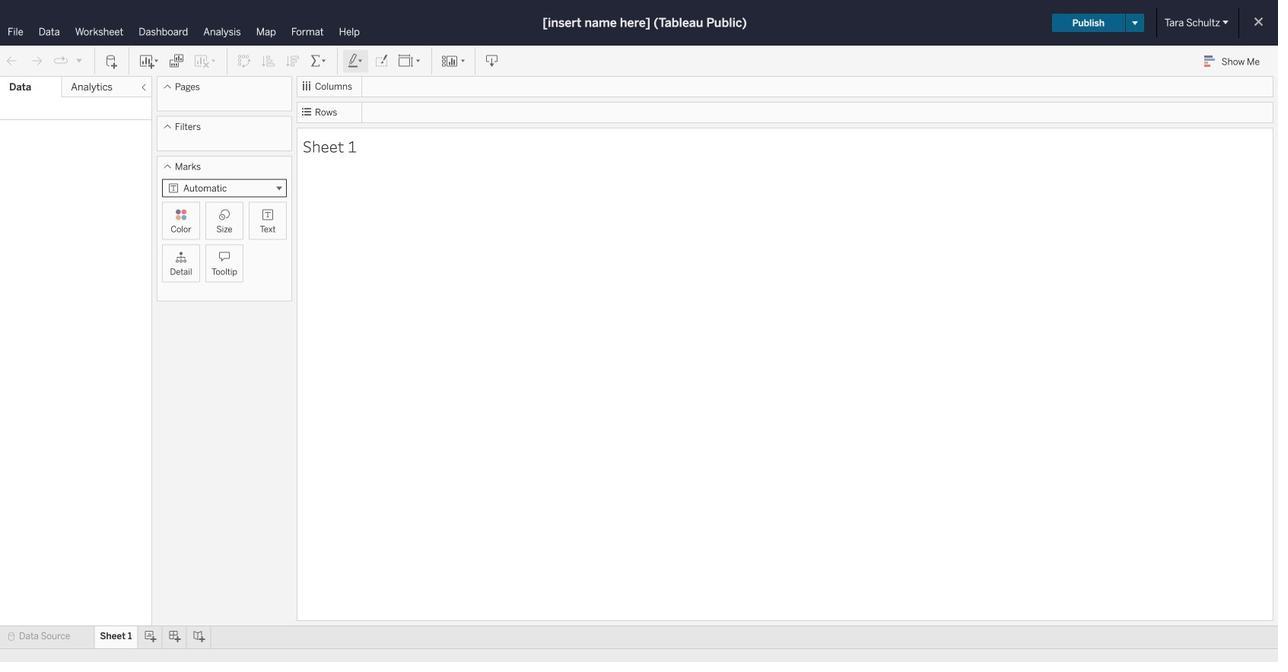 Task type: vqa. For each thing, say whether or not it's contained in the screenshot.
Clear Sheet Icon
yes



Task type: describe. For each thing, give the bounding box(es) containing it.
duplicate image
[[169, 54, 184, 69]]

collapse image
[[139, 83, 148, 92]]

fit image
[[398, 54, 422, 69]]

undo image
[[5, 54, 20, 69]]

swap rows and columns image
[[237, 54, 252, 69]]

new data source image
[[104, 54, 119, 69]]

sort descending image
[[285, 54, 301, 69]]

highlight image
[[347, 54, 364, 69]]

clear sheet image
[[193, 54, 218, 69]]

new worksheet image
[[138, 54, 160, 69]]

redo image
[[29, 54, 44, 69]]



Task type: locate. For each thing, give the bounding box(es) containing it.
totals image
[[310, 54, 328, 69]]

replay animation image
[[53, 53, 68, 69]]

show/hide cards image
[[441, 54, 466, 69]]

sort ascending image
[[261, 54, 276, 69]]

replay animation image
[[75, 56, 84, 65]]

format workbook image
[[374, 54, 389, 69]]

download image
[[485, 54, 500, 69]]



